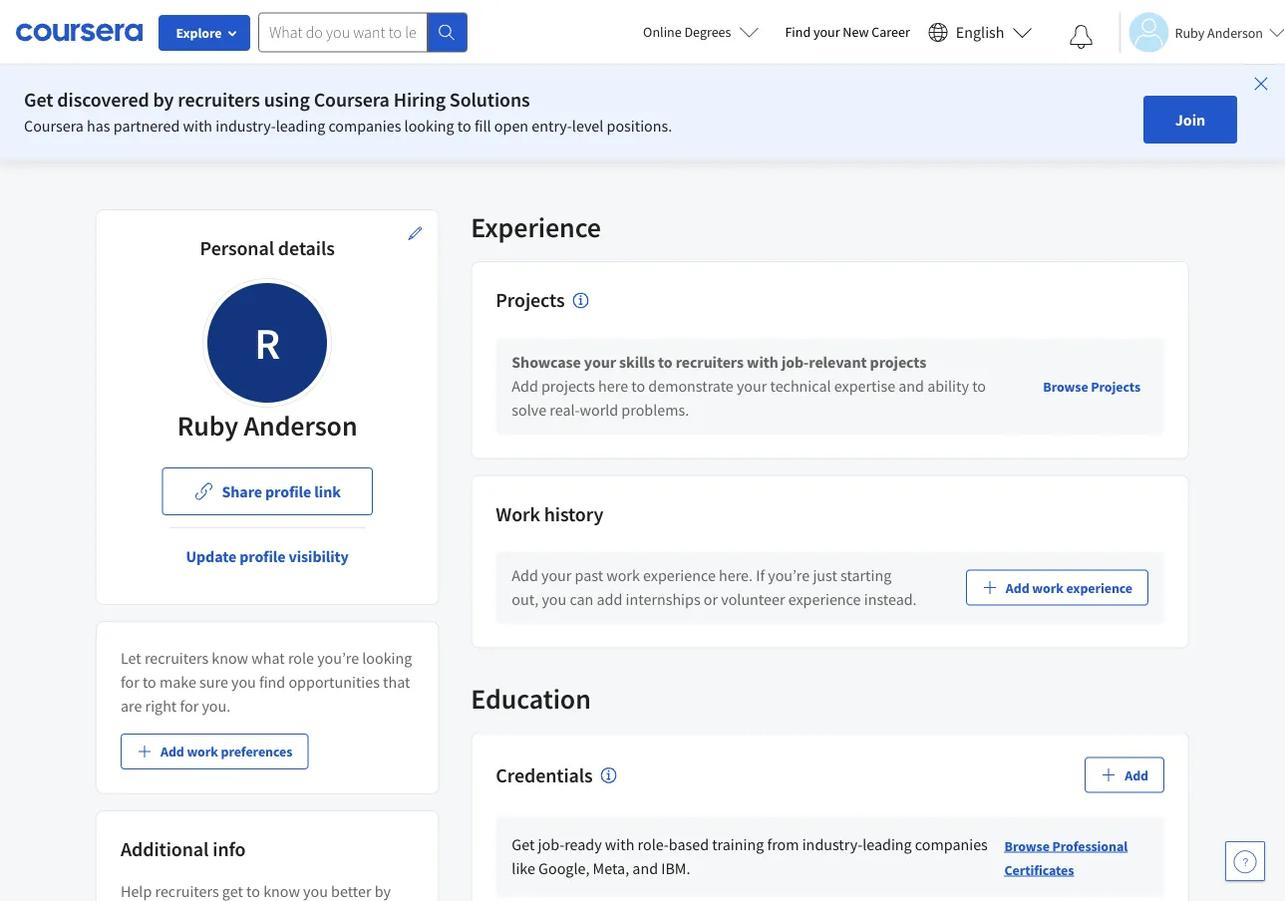 Task type: locate. For each thing, give the bounding box(es) containing it.
english button
[[921, 0, 1041, 65]]

0 vertical spatial recruiters
[[178, 87, 260, 112]]

coursera right using
[[314, 87, 390, 112]]

degrees
[[685, 23, 732, 41]]

0 horizontal spatial ruby
[[177, 408, 238, 443]]

you
[[542, 590, 567, 610], [231, 672, 256, 692]]

industry- inside get job-ready with role-based training from industry-leading companies like google, meta, and ibm.
[[803, 836, 863, 856]]

level
[[572, 116, 604, 136]]

and left ability
[[899, 377, 925, 397]]

volunteer
[[721, 590, 786, 610]]

recruiters up make
[[145, 648, 209, 668]]

industry- right from
[[803, 836, 863, 856]]

technical
[[771, 377, 832, 397]]

you left can
[[542, 590, 567, 610]]

ruby up join button
[[1176, 23, 1205, 41]]

browse
[[1044, 378, 1089, 396], [1005, 838, 1050, 856]]

browse projects
[[1044, 378, 1141, 396]]

share profile link button
[[162, 468, 373, 516]]

add work experience button
[[966, 570, 1149, 606]]

info
[[213, 837, 246, 862]]

looking up that
[[362, 648, 412, 668]]

add work preferences button
[[121, 734, 308, 770]]

role-
[[638, 836, 669, 856]]

add inside showcase your skills to recruiters with job-relevant projects add projects here to demonstrate your technical expertise and ability to solve real-world problems.
[[512, 377, 538, 397]]

projects up expertise
[[870, 353, 927, 373]]

1 horizontal spatial anderson
[[1208, 23, 1264, 41]]

online degrees button
[[628, 10, 775, 54]]

get inside "get discovered by recruiters using coursera hiring solutions coursera has partnered with industry-leading companies looking to fill open entry-level positions."
[[24, 87, 53, 112]]

get up "like"
[[512, 836, 535, 856]]

0 vertical spatial and
[[899, 377, 925, 397]]

0 vertical spatial coursera
[[314, 87, 390, 112]]

your left past at the bottom of the page
[[542, 566, 572, 586]]

to left fill
[[458, 116, 472, 136]]

certificates
[[1005, 862, 1075, 880]]

1 vertical spatial looking
[[362, 648, 412, 668]]

link
[[315, 482, 341, 502]]

recruiters
[[178, 87, 260, 112], [676, 353, 744, 373], [145, 648, 209, 668]]

0 horizontal spatial coursera
[[24, 116, 84, 136]]

1 horizontal spatial industry-
[[803, 836, 863, 856]]

get
[[24, 87, 53, 112], [512, 836, 535, 856]]

for
[[121, 672, 139, 692], [180, 696, 199, 716]]

1 vertical spatial recruiters
[[676, 353, 744, 373]]

partnered
[[113, 116, 180, 136]]

opportunities
[[289, 672, 380, 692]]

0 horizontal spatial projects
[[542, 377, 595, 397]]

anderson
[[1208, 23, 1264, 41], [244, 408, 358, 443]]

edit image
[[407, 225, 423, 241]]

profile left link
[[265, 482, 311, 502]]

get for discovered
[[24, 87, 53, 112]]

None search field
[[258, 12, 468, 52]]

0 vertical spatial get
[[24, 87, 53, 112]]

0 vertical spatial leading
[[276, 116, 325, 136]]

recruiters up demonstrate
[[676, 353, 744, 373]]

ruby anderson inside popup button
[[1176, 23, 1264, 41]]

experience
[[471, 210, 601, 245]]

training
[[712, 836, 764, 856]]

0 horizontal spatial ruby anderson
[[177, 408, 358, 443]]

entry-
[[532, 116, 572, 136]]

ruby up share
[[177, 408, 238, 443]]

additional info
[[121, 837, 246, 862]]

your inside 'link'
[[814, 23, 840, 41]]

for down make
[[180, 696, 199, 716]]

1 vertical spatial and
[[633, 860, 658, 880]]

solve
[[512, 401, 547, 421]]

1 horizontal spatial you're
[[768, 566, 810, 586]]

ruby anderson up join button
[[1176, 23, 1264, 41]]

1 vertical spatial browse
[[1005, 838, 1050, 856]]

1 horizontal spatial projects
[[1092, 378, 1141, 396]]

for down let
[[121, 672, 139, 692]]

you're inside let recruiters know what role you're looking for to make sure you find opportunities that are right for you.
[[317, 648, 359, 668]]

add for add work experience
[[1006, 579, 1030, 597]]

companies inside "get discovered by recruiters using coursera hiring solutions coursera has partnered with industry-leading companies looking to fill open entry-level positions."
[[329, 116, 401, 136]]

your
[[814, 23, 840, 41], [584, 353, 616, 373], [737, 377, 767, 397], [542, 566, 572, 586]]

here
[[599, 377, 629, 397]]

get inside get job-ready with role-based training from industry-leading companies like google, meta, and ibm.
[[512, 836, 535, 856]]

0 vertical spatial projects
[[496, 288, 565, 313]]

0 vertical spatial job-
[[782, 353, 809, 373]]

2 horizontal spatial work
[[1033, 579, 1064, 597]]

work inside "add your past work experience here. if you're just starting out, you can add internships or volunteer experience instead."
[[607, 566, 640, 586]]

0 vertical spatial looking
[[405, 116, 455, 136]]

1 vertical spatial companies
[[916, 836, 988, 856]]

showcase
[[512, 353, 581, 373]]

0 horizontal spatial you
[[231, 672, 256, 692]]

projects up real-
[[542, 377, 595, 397]]

profile for share
[[265, 482, 311, 502]]

ibm.
[[662, 860, 691, 880]]

personal details
[[200, 236, 335, 261]]

0 vertical spatial anderson
[[1208, 23, 1264, 41]]

your inside "add your past work experience here. if you're just starting out, you can add internships or volunteer experience instead."
[[542, 566, 572, 586]]

you're right if
[[768, 566, 810, 586]]

to
[[458, 116, 472, 136], [658, 353, 673, 373], [632, 377, 646, 397], [973, 377, 987, 397], [143, 672, 156, 692]]

demonstrate
[[649, 377, 734, 397]]

0 vertical spatial companies
[[329, 116, 401, 136]]

0 horizontal spatial and
[[633, 860, 658, 880]]

job- up google,
[[538, 836, 565, 856]]

2 horizontal spatial experience
[[1067, 579, 1133, 597]]

browse inside button
[[1044, 378, 1089, 396]]

looking down hiring in the left top of the page
[[405, 116, 455, 136]]

1 horizontal spatial for
[[180, 696, 199, 716]]

with right partnered
[[183, 116, 213, 136]]

1 vertical spatial anderson
[[244, 408, 358, 443]]

you inside let recruiters know what role you're looking for to make sure you find opportunities that are right for you.
[[231, 672, 256, 692]]

find your new career
[[785, 23, 911, 41]]

0 horizontal spatial work
[[187, 743, 218, 761]]

profile right update on the left of page
[[240, 547, 286, 567]]

explore button
[[159, 15, 250, 51]]

work inside add work preferences "button"
[[187, 743, 218, 761]]

1 vertical spatial coursera
[[24, 116, 84, 136]]

and down role-
[[633, 860, 658, 880]]

ruby anderson button
[[1120, 12, 1286, 52]]

that
[[383, 672, 410, 692]]

0 vertical spatial with
[[183, 116, 213, 136]]

1 vertical spatial get
[[512, 836, 535, 856]]

0 horizontal spatial with
[[183, 116, 213, 136]]

anderson up join button
[[1208, 23, 1264, 41]]

1 horizontal spatial companies
[[916, 836, 988, 856]]

get job-ready with role-based training from industry-leading companies like google, meta, and ibm.
[[512, 836, 988, 880]]

credentials
[[496, 763, 593, 788]]

1 vertical spatial you're
[[317, 648, 359, 668]]

1 horizontal spatial projects
[[870, 353, 927, 373]]

profile inside button
[[240, 547, 286, 567]]

work inside add work experience button
[[1033, 579, 1064, 597]]

0 vertical spatial for
[[121, 672, 139, 692]]

1 horizontal spatial you
[[542, 590, 567, 610]]

based
[[669, 836, 709, 856]]

online
[[644, 23, 682, 41]]

0 vertical spatial profile
[[265, 482, 311, 502]]

to right skills
[[658, 353, 673, 373]]

1 horizontal spatial ruby
[[1176, 23, 1205, 41]]

1 horizontal spatial and
[[899, 377, 925, 397]]

ruby anderson
[[1176, 23, 1264, 41], [177, 408, 358, 443]]

1 horizontal spatial work
[[607, 566, 640, 586]]

with inside "get discovered by recruiters using coursera hiring solutions coursera has partnered with industry-leading companies looking to fill open entry-level positions."
[[183, 116, 213, 136]]

0 vertical spatial ruby anderson
[[1176, 23, 1264, 41]]

real-
[[550, 401, 580, 421]]

industry-
[[216, 116, 276, 136], [803, 836, 863, 856]]

0 vertical spatial industry-
[[216, 116, 276, 136]]

browse professional certificates link
[[1005, 838, 1128, 880]]

browse professional certificates
[[1005, 838, 1128, 880]]

your for work
[[542, 566, 572, 586]]

2 vertical spatial with
[[605, 836, 635, 856]]

your left technical
[[737, 377, 767, 397]]

solutions
[[450, 87, 530, 112]]

0 horizontal spatial get
[[24, 87, 53, 112]]

add your past work experience here. if you're just starting out, you can add internships or volunteer experience instead.
[[512, 566, 917, 610]]

has
[[87, 116, 110, 136]]

with up technical
[[747, 353, 779, 373]]

0 horizontal spatial projects
[[496, 288, 565, 313]]

1 vertical spatial with
[[747, 353, 779, 373]]

profile inside button
[[265, 482, 311, 502]]

0 vertical spatial ruby
[[1176, 23, 1205, 41]]

browse inside browse professional certificates
[[1005, 838, 1050, 856]]

1 horizontal spatial leading
[[863, 836, 912, 856]]

job- inside showcase your skills to recruiters with job-relevant projects add projects here to demonstrate your technical expertise and ability to solve real-world problems.
[[782, 353, 809, 373]]

1 vertical spatial you
[[231, 672, 256, 692]]

1 horizontal spatial coursera
[[314, 87, 390, 112]]

what
[[252, 648, 285, 668]]

coursera left has
[[24, 116, 84, 136]]

add inside add work experience button
[[1006, 579, 1030, 597]]

get left discovered
[[24, 87, 53, 112]]

companies
[[329, 116, 401, 136], [916, 836, 988, 856]]

skills
[[620, 353, 655, 373]]

you inside "add your past work experience here. if you're just starting out, you can add internships or volunteer experience instead."
[[542, 590, 567, 610]]

projects inside button
[[1092, 378, 1141, 396]]

experience inside button
[[1067, 579, 1133, 597]]

profile
[[265, 482, 311, 502], [240, 547, 286, 567]]

1 vertical spatial projects
[[1092, 378, 1141, 396]]

get for job-
[[512, 836, 535, 856]]

leading inside "get discovered by recruiters using coursera hiring solutions coursera has partnered with industry-leading companies looking to fill open entry-level positions."
[[276, 116, 325, 136]]

1 horizontal spatial with
[[605, 836, 635, 856]]

job-
[[782, 353, 809, 373], [538, 836, 565, 856]]

1 vertical spatial job-
[[538, 836, 565, 856]]

0 horizontal spatial job-
[[538, 836, 565, 856]]

ruby inside popup button
[[1176, 23, 1205, 41]]

to up right on the bottom left of the page
[[143, 672, 156, 692]]

information about the projects section image
[[573, 293, 589, 309]]

add inside add button
[[1125, 767, 1149, 785]]

add for add work preferences
[[161, 743, 184, 761]]

projects
[[496, 288, 565, 313], [1092, 378, 1141, 396]]

1 horizontal spatial job-
[[782, 353, 809, 373]]

job- up technical
[[782, 353, 809, 373]]

with up the meta,
[[605, 836, 635, 856]]

to inside let recruiters know what role you're looking for to make sure you find opportunities that are right for you.
[[143, 672, 156, 692]]

0 horizontal spatial you're
[[317, 648, 359, 668]]

you're up opportunities
[[317, 648, 359, 668]]

0 vertical spatial you're
[[768, 566, 810, 586]]

0 horizontal spatial anderson
[[244, 408, 358, 443]]

2 vertical spatial recruiters
[[145, 648, 209, 668]]

add inside "add your past work experience here. if you're just starting out, you can add internships or volunteer experience instead."
[[512, 566, 538, 586]]

your for career
[[814, 23, 840, 41]]

coursera image
[[16, 16, 143, 48]]

with inside showcase your skills to recruiters with job-relevant projects add projects here to demonstrate your technical expertise and ability to solve real-world problems.
[[747, 353, 779, 373]]

and inside showcase your skills to recruiters with job-relevant projects add projects here to demonstrate your technical expertise and ability to solve real-world problems.
[[899, 377, 925, 397]]

1 vertical spatial for
[[180, 696, 199, 716]]

english
[[956, 22, 1005, 42]]

to inside "get discovered by recruiters using coursera hiring solutions coursera has partnered with industry-leading companies looking to fill open entry-level positions."
[[458, 116, 472, 136]]

industry- down using
[[216, 116, 276, 136]]

let
[[121, 648, 141, 668]]

0 horizontal spatial industry-
[[216, 116, 276, 136]]

0 vertical spatial browse
[[1044, 378, 1089, 396]]

1 vertical spatial leading
[[863, 836, 912, 856]]

0 horizontal spatial leading
[[276, 116, 325, 136]]

recruiters right the by
[[178, 87, 260, 112]]

your right find
[[814, 23, 840, 41]]

add for add your past work experience here. if you're just starting out, you can add internships or volunteer experience instead.
[[512, 566, 538, 586]]

browse for browse projects
[[1044, 378, 1089, 396]]

1 horizontal spatial ruby anderson
[[1176, 23, 1264, 41]]

internships
[[626, 590, 701, 610]]

and inside get job-ready with role-based training from industry-leading companies like google, meta, and ibm.
[[633, 860, 658, 880]]

by
[[153, 87, 174, 112]]

add inside add work preferences "button"
[[161, 743, 184, 761]]

to right ability
[[973, 377, 987, 397]]

0 horizontal spatial companies
[[329, 116, 401, 136]]

leading inside get job-ready with role-based training from industry-leading companies like google, meta, and ibm.
[[863, 836, 912, 856]]

your up here
[[584, 353, 616, 373]]

companies inside get job-ready with role-based training from industry-leading companies like google, meta, and ibm.
[[916, 836, 988, 856]]

leading
[[276, 116, 325, 136], [863, 836, 912, 856]]

you down the know
[[231, 672, 256, 692]]

experience
[[643, 566, 716, 586], [1067, 579, 1133, 597], [789, 590, 861, 610]]

ability
[[928, 377, 970, 397]]

1 vertical spatial industry-
[[803, 836, 863, 856]]

you're inside "add your past work experience here. if you're just starting out, you can add internships or volunteer experience instead."
[[768, 566, 810, 586]]

looking
[[405, 116, 455, 136], [362, 648, 412, 668]]

1 vertical spatial profile
[[240, 547, 286, 567]]

2 horizontal spatial with
[[747, 353, 779, 373]]

anderson up share profile link
[[244, 408, 358, 443]]

ruby
[[1176, 23, 1205, 41], [177, 408, 238, 443]]

1 horizontal spatial get
[[512, 836, 535, 856]]

0 vertical spatial you
[[542, 590, 567, 610]]

with
[[183, 116, 213, 136], [747, 353, 779, 373], [605, 836, 635, 856]]

ruby anderson up share profile link button
[[177, 408, 358, 443]]



Task type: vqa. For each thing, say whether or not it's contained in the screenshot.
Matthew O. Jackson link
no



Task type: describe. For each thing, give the bounding box(es) containing it.
join button
[[1144, 96, 1238, 144]]

you for sure
[[231, 672, 256, 692]]

expertise
[[835, 377, 896, 397]]

are
[[121, 696, 142, 716]]

share profile link
[[222, 482, 341, 502]]

0 vertical spatial projects
[[870, 353, 927, 373]]

add work experience
[[1006, 579, 1133, 597]]

if
[[756, 566, 765, 586]]

meta,
[[593, 860, 630, 880]]

out,
[[512, 590, 539, 610]]

1 vertical spatial ruby
[[177, 408, 238, 443]]

help center image
[[1234, 850, 1258, 874]]

fill
[[475, 116, 491, 136]]

or
[[704, 590, 718, 610]]

education
[[471, 682, 591, 716]]

you for out,
[[542, 590, 567, 610]]

show notifications image
[[1070, 25, 1094, 49]]

share
[[222, 482, 262, 502]]

with inside get job-ready with role-based training from industry-leading companies like google, meta, and ibm.
[[605, 836, 635, 856]]

ready
[[565, 836, 602, 856]]

career
[[872, 23, 911, 41]]

online degrees
[[644, 23, 732, 41]]

just
[[813, 566, 838, 586]]

problems.
[[622, 401, 689, 421]]

work
[[496, 502, 540, 527]]

to down skills
[[632, 377, 646, 397]]

starting
[[841, 566, 892, 586]]

find your new career link
[[775, 20, 921, 45]]

from
[[768, 836, 799, 856]]

role
[[288, 648, 314, 668]]

visibility
[[289, 547, 349, 567]]

anderson inside popup button
[[1208, 23, 1264, 41]]

work for add work preferences
[[187, 743, 218, 761]]

r button
[[203, 278, 332, 408]]

recruiters inside "get discovered by recruiters using coursera hiring solutions coursera has partnered with industry-leading companies looking to fill open entry-level positions."
[[178, 87, 260, 112]]

make
[[160, 672, 196, 692]]

profile for update
[[240, 547, 286, 567]]

browse for browse professional certificates
[[1005, 838, 1050, 856]]

using
[[264, 87, 310, 112]]

work history
[[496, 502, 604, 527]]

explore
[[176, 24, 222, 42]]

update profile visibility button
[[170, 533, 365, 581]]

additional
[[121, 837, 209, 862]]

history
[[544, 502, 604, 527]]

recruiters inside showcase your skills to recruiters with job-relevant projects add projects here to demonstrate your technical expertise and ability to solve real-world problems.
[[676, 353, 744, 373]]

professional
[[1053, 838, 1128, 856]]

hiring
[[394, 87, 446, 112]]

details
[[278, 236, 335, 261]]

you.
[[202, 696, 231, 716]]

past
[[575, 566, 604, 586]]

looking inside let recruiters know what role you're looking for to make sure you find opportunities that are right for you.
[[362, 648, 412, 668]]

your for to
[[584, 353, 616, 373]]

google,
[[539, 860, 590, 880]]

sure
[[200, 672, 228, 692]]

find
[[785, 23, 811, 41]]

find
[[259, 672, 286, 692]]

positions.
[[607, 116, 673, 136]]

get discovered by recruiters using coursera hiring solutions coursera has partnered with industry-leading companies looking to fill open entry-level positions.
[[24, 87, 673, 136]]

work for add work experience
[[1033, 579, 1064, 597]]

instead.
[[865, 590, 917, 610]]

add button
[[1086, 758, 1165, 794]]

add
[[597, 590, 623, 610]]

update
[[186, 547, 237, 567]]

relevant
[[809, 353, 867, 373]]

preferences
[[221, 743, 293, 761]]

personal
[[200, 236, 274, 261]]

job- inside get job-ready with role-based training from industry-leading companies like google, meta, and ibm.
[[538, 836, 565, 856]]

looking inside "get discovered by recruiters using coursera hiring solutions coursera has partnered with industry-leading companies looking to fill open entry-level positions."
[[405, 116, 455, 136]]

industry- inside "get discovered by recruiters using coursera hiring solutions coursera has partnered with industry-leading companies looking to fill open entry-level positions."
[[216, 116, 276, 136]]

recruiters inside let recruiters know what role you're looking for to make sure you find opportunities that are right for you.
[[145, 648, 209, 668]]

What do you want to learn? text field
[[258, 12, 428, 52]]

1 horizontal spatial experience
[[789, 590, 861, 610]]

1 vertical spatial projects
[[542, 377, 595, 397]]

add work preferences
[[161, 743, 293, 761]]

0 horizontal spatial for
[[121, 672, 139, 692]]

r
[[255, 315, 280, 371]]

right
[[145, 696, 177, 716]]

1 vertical spatial ruby anderson
[[177, 408, 358, 443]]

like
[[512, 860, 536, 880]]

can
[[570, 590, 594, 610]]

let recruiters know what role you're looking for to make sure you find opportunities that are right for you.
[[121, 648, 412, 716]]

browse projects button
[[1036, 369, 1149, 405]]

join
[[1176, 110, 1206, 130]]

discovered
[[57, 87, 149, 112]]

here.
[[719, 566, 753, 586]]

open
[[495, 116, 529, 136]]

information about credentials section image
[[601, 768, 617, 784]]

0 horizontal spatial experience
[[643, 566, 716, 586]]

know
[[212, 648, 248, 668]]

world
[[580, 401, 619, 421]]



